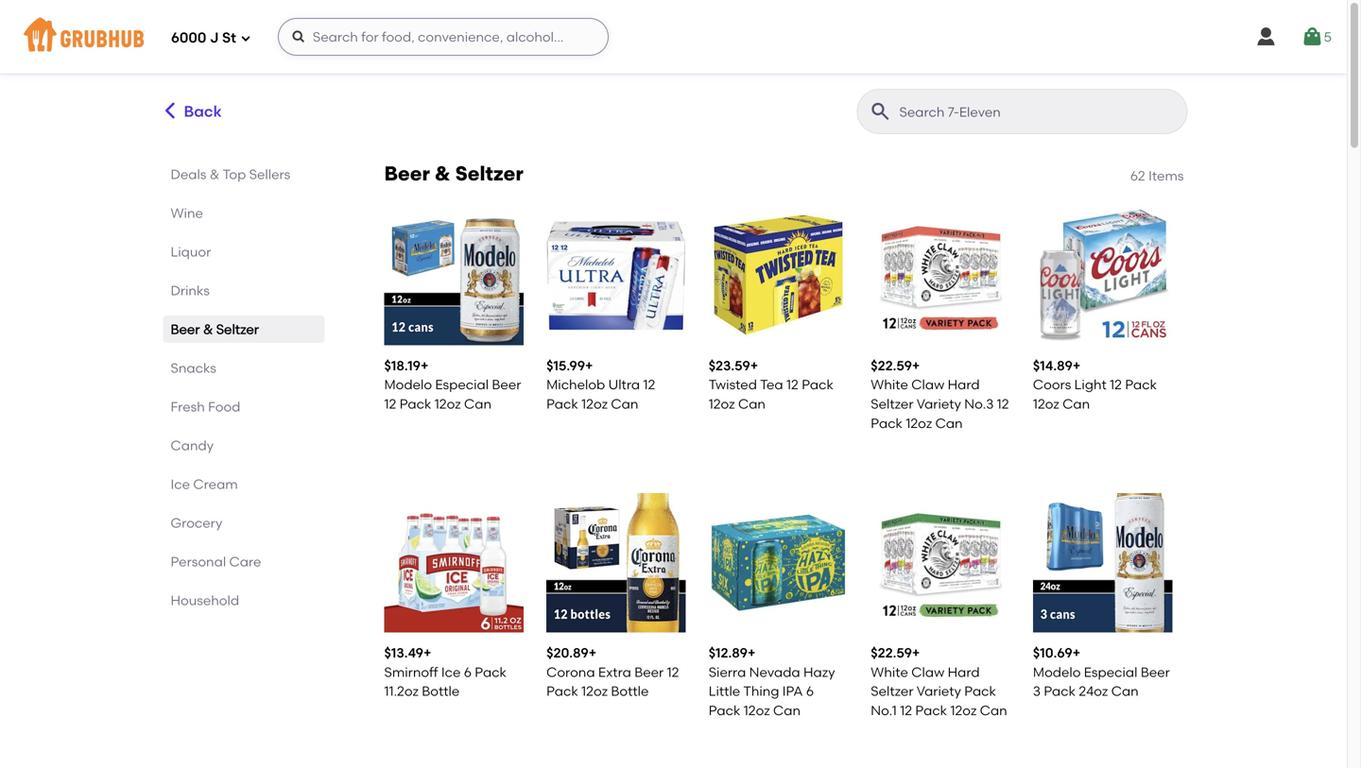 Task type: vqa. For each thing, say whether or not it's contained in the screenshot.
Cheddar
no



Task type: locate. For each thing, give the bounding box(es) containing it.
0 vertical spatial modelo
[[384, 377, 432, 393]]

modelo down $18.19 on the top left
[[384, 377, 432, 393]]

$22.59 inside "$22.59 + white claw hard seltzer variety pack no.1  12 pack 12oz can"
[[871, 645, 912, 661]]

+ inside $13.49 + smirnoff ice 6 pack 11.2oz bottle
[[423, 645, 431, 661]]

+ inside '$14.89 + coors light 12 pack 12oz can'
[[1073, 358, 1081, 374]]

+ inside $12.89 + sierra nevada hazy little thing ipa 6 pack 12oz can
[[748, 645, 756, 661]]

+ inside $23.59 + twisted tea 12 pack 12oz can
[[750, 358, 758, 374]]

12 down $18.19 on the top left
[[384, 396, 396, 412]]

modelo down $10.69 at right bottom
[[1033, 664, 1081, 680]]

+ inside $20.89 + corona extra beer 12 pack 12oz bottle
[[589, 645, 597, 661]]

$22.59
[[871, 358, 912, 374], [871, 645, 912, 661]]

fresh
[[171, 399, 205, 415]]

michelob
[[546, 377, 605, 393]]

+ inside $10.69 + modelo especial beer 3 pack 24oz can
[[1073, 645, 1081, 661]]

12 right the ultra
[[643, 377, 655, 393]]

12 inside $22.59 + white claw hard seltzer variety no.3 12 pack 12oz can
[[997, 396, 1009, 412]]

+
[[421, 358, 429, 374], [585, 358, 593, 374], [750, 358, 758, 374], [912, 358, 920, 374], [1073, 358, 1081, 374], [423, 645, 431, 661], [589, 645, 597, 661], [748, 645, 756, 661], [912, 645, 920, 661], [1073, 645, 1081, 661]]

white inside "$22.59 + white claw hard seltzer variety pack no.1  12 pack 12oz can"
[[871, 664, 908, 680]]

ice
[[171, 476, 190, 493], [441, 664, 461, 680]]

especial
[[435, 377, 489, 393], [1084, 664, 1138, 680]]

+ inside $18.19 + modelo especial beer 12 pack 12oz can
[[421, 358, 429, 374]]

0 vertical spatial variety
[[917, 396, 961, 412]]

hard inside $22.59 + white claw hard seltzer variety no.3 12 pack 12oz can
[[948, 377, 980, 393]]

can inside $15.99 + michelob ultra 12 pack 12oz can
[[611, 396, 638, 412]]

12 right tea
[[787, 377, 799, 393]]

1 horizontal spatial especial
[[1084, 664, 1138, 680]]

claw inside "$22.59 + white claw hard seltzer variety pack no.1  12 pack 12oz can"
[[912, 664, 945, 680]]

hard for pack
[[948, 664, 980, 680]]

beer for $10.69
[[1141, 664, 1170, 680]]

6 inside $13.49 + smirnoff ice 6 pack 11.2oz bottle
[[464, 664, 472, 680]]

1 vertical spatial especial
[[1084, 664, 1138, 680]]

beer for $20.89
[[635, 664, 664, 680]]

0 vertical spatial $22.59
[[871, 358, 912, 374]]

0 vertical spatial beer & seltzer
[[384, 162, 524, 186]]

12 inside $18.19 + modelo especial beer 12 pack 12oz can
[[384, 396, 396, 412]]

$13.49
[[384, 645, 423, 661]]

+ for $22.59 + white claw hard seltzer variety pack no.1  12 pack 12oz can
[[912, 645, 920, 661]]

michelob ultra 12 pack 12oz can image
[[546, 206, 686, 346]]

1 claw from the top
[[912, 377, 945, 393]]

ipa
[[783, 684, 803, 700]]

pack
[[802, 377, 834, 393], [1125, 377, 1157, 393], [400, 396, 431, 412], [546, 396, 578, 412], [871, 415, 903, 431], [475, 664, 507, 680], [546, 684, 578, 700], [964, 684, 996, 700], [1044, 684, 1076, 700], [709, 703, 741, 719], [915, 703, 947, 719]]

beer inside $18.19 + modelo especial beer 12 pack 12oz can
[[492, 377, 521, 393]]

modelo inside $10.69 + modelo especial beer 3 pack 24oz can
[[1033, 664, 1081, 680]]

1 vertical spatial white
[[871, 664, 908, 680]]

1 vertical spatial ice
[[441, 664, 461, 680]]

0 vertical spatial especial
[[435, 377, 489, 393]]

especial inside $18.19 + modelo especial beer 12 pack 12oz can
[[435, 377, 489, 393]]

thing
[[743, 684, 779, 700]]

0 vertical spatial hard
[[948, 377, 980, 393]]

6 right the smirnoff
[[464, 664, 472, 680]]

can
[[464, 396, 492, 412], [611, 396, 638, 412], [738, 396, 766, 412], [1063, 396, 1090, 412], [936, 415, 963, 431], [1111, 684, 1139, 700], [773, 703, 801, 719], [980, 703, 1007, 719]]

1 vertical spatial hard
[[948, 664, 980, 680]]

12 right light
[[1110, 377, 1122, 393]]

1 vertical spatial variety
[[917, 684, 961, 700]]

12 right 'no.1'
[[900, 703, 912, 719]]

can inside '$14.89 + coors light 12 pack 12oz can'
[[1063, 396, 1090, 412]]

candy tab
[[171, 436, 317, 456]]

+ for $23.59 + twisted tea 12 pack 12oz can
[[750, 358, 758, 374]]

ice inside $13.49 + smirnoff ice 6 pack 11.2oz bottle
[[441, 664, 461, 680]]

62
[[1131, 168, 1146, 184]]

claw inside $22.59 + white claw hard seltzer variety no.3 12 pack 12oz can
[[912, 377, 945, 393]]

bottle down the smirnoff
[[422, 684, 460, 700]]

Search for food, convenience, alcohol... search field
[[278, 18, 609, 56]]

pack inside $13.49 + smirnoff ice 6 pack 11.2oz bottle
[[475, 664, 507, 680]]

svg image inside 5 button
[[1301, 26, 1324, 48]]

$22.59 inside $22.59 + white claw hard seltzer variety no.3 12 pack 12oz can
[[871, 358, 912, 374]]

little
[[709, 684, 740, 700]]

pack inside $20.89 + corona extra beer 12 pack 12oz bottle
[[546, 684, 578, 700]]

12oz
[[435, 396, 461, 412], [581, 396, 608, 412], [709, 396, 735, 412], [1033, 396, 1060, 412], [906, 415, 932, 431], [581, 684, 608, 700], [744, 703, 770, 719], [950, 703, 977, 719]]

0 horizontal spatial modelo
[[384, 377, 432, 393]]

modelo
[[384, 377, 432, 393], [1033, 664, 1081, 680]]

can inside $23.59 + twisted tea 12 pack 12oz can
[[738, 396, 766, 412]]

pack inside $10.69 + modelo especial beer 3 pack 24oz can
[[1044, 684, 1076, 700]]

$15.99
[[546, 358, 585, 374]]

st
[[222, 29, 236, 46]]

0 horizontal spatial bottle
[[422, 684, 460, 700]]

white inside $22.59 + white claw hard seltzer variety no.3 12 pack 12oz can
[[871, 377, 908, 393]]

variety inside "$22.59 + white claw hard seltzer variety pack no.1  12 pack 12oz can"
[[917, 684, 961, 700]]

coors
[[1033, 377, 1071, 393]]

hard inside "$22.59 + white claw hard seltzer variety pack no.1  12 pack 12oz can"
[[948, 664, 980, 680]]

12 inside $20.89 + corona extra beer 12 pack 12oz bottle
[[667, 664, 679, 680]]

1 white from the top
[[871, 377, 908, 393]]

1 horizontal spatial 6
[[806, 684, 814, 700]]

$22.59 + white claw hard seltzer variety pack no.1  12 pack 12oz can
[[871, 645, 1007, 719]]

beer for $18.19
[[492, 377, 521, 393]]

1 vertical spatial modelo
[[1033, 664, 1081, 680]]

1 vertical spatial 6
[[806, 684, 814, 700]]

12 left sierra
[[667, 664, 679, 680]]

beer inside $20.89 + corona extra beer 12 pack 12oz bottle
[[635, 664, 664, 680]]

6
[[464, 664, 472, 680], [806, 684, 814, 700]]

modelo inside $18.19 + modelo especial beer 12 pack 12oz can
[[384, 377, 432, 393]]

12 inside $23.59 + twisted tea 12 pack 12oz can
[[787, 377, 799, 393]]

2 white from the top
[[871, 664, 908, 680]]

twisted tea 12 pack 12oz can image
[[709, 206, 848, 346]]

corona
[[546, 664, 595, 680]]

0 vertical spatial 6
[[464, 664, 472, 680]]

no.1
[[871, 703, 897, 719]]

+ inside $22.59 + white claw hard seltzer variety no.3 12 pack 12oz can
[[912, 358, 920, 374]]

2 claw from the top
[[912, 664, 945, 680]]

especial inside $10.69 + modelo especial beer 3 pack 24oz can
[[1084, 664, 1138, 680]]

2 bottle from the left
[[611, 684, 649, 700]]

1 bottle from the left
[[422, 684, 460, 700]]

ice left cream
[[171, 476, 190, 493]]

beer inside tab
[[171, 321, 200, 337]]

top
[[223, 166, 246, 182]]

$14.89
[[1033, 358, 1073, 374]]

12oz inside '$14.89 + coors light 12 pack 12oz can'
[[1033, 396, 1060, 412]]

beer & seltzer
[[384, 162, 524, 186], [171, 321, 259, 337]]

1 horizontal spatial ice
[[441, 664, 461, 680]]

0 horizontal spatial 6
[[464, 664, 472, 680]]

12 right no.3
[[997, 396, 1009, 412]]

6 right ipa
[[806, 684, 814, 700]]

bottle down extra
[[611, 684, 649, 700]]

beer inside $10.69 + modelo especial beer 3 pack 24oz can
[[1141, 664, 1170, 680]]

12 inside '$14.89 + coors light 12 pack 12oz can'
[[1110, 377, 1122, 393]]

0 horizontal spatial especial
[[435, 377, 489, 393]]

pack inside $15.99 + michelob ultra 12 pack 12oz can
[[546, 396, 578, 412]]

$20.89 + corona extra beer 12 pack 12oz bottle
[[546, 645, 679, 700]]

& inside beer & seltzer tab
[[203, 321, 213, 337]]

0 vertical spatial claw
[[912, 377, 945, 393]]

grocery tab
[[171, 513, 317, 533]]

back button
[[159, 89, 223, 134]]

0 vertical spatial white
[[871, 377, 908, 393]]

seltzer
[[455, 162, 524, 186], [216, 321, 259, 337], [871, 396, 914, 412], [871, 684, 914, 700]]

bottle
[[422, 684, 460, 700], [611, 684, 649, 700]]

$18.19 + modelo especial beer 12 pack 12oz can
[[384, 358, 521, 412]]

$22.59 for $22.59 + white claw hard seltzer variety no.3 12 pack 12oz can
[[871, 358, 912, 374]]

1 hard from the top
[[948, 377, 980, 393]]

& inside deals & top sellers tab
[[210, 166, 220, 182]]

hard
[[948, 377, 980, 393], [948, 664, 980, 680]]

seltzer inside $22.59 + white claw hard seltzer variety no.3 12 pack 12oz can
[[871, 396, 914, 412]]

&
[[435, 162, 450, 186], [210, 166, 220, 182], [203, 321, 213, 337]]

1 variety from the top
[[917, 396, 961, 412]]

drinks
[[171, 283, 210, 299]]

white
[[871, 377, 908, 393], [871, 664, 908, 680]]

2 hard from the top
[[948, 664, 980, 680]]

svg image
[[1255, 26, 1278, 48], [1301, 26, 1324, 48], [291, 29, 306, 44], [240, 33, 251, 44]]

3
[[1033, 684, 1041, 700]]

+ for $14.89 + coors light 12 pack 12oz can
[[1073, 358, 1081, 374]]

magnifying glass icon image
[[869, 100, 892, 123]]

1 vertical spatial beer & seltzer
[[171, 321, 259, 337]]

1 $22.59 from the top
[[871, 358, 912, 374]]

$22.59 for $22.59 + white claw hard seltzer variety pack no.1  12 pack 12oz can
[[871, 645, 912, 661]]

personal care tab
[[171, 552, 317, 572]]

+ for $20.89 + corona extra beer 12 pack 12oz bottle
[[589, 645, 597, 661]]

sierra nevada hazy little thing ipa 6 pack 12oz can image
[[709, 494, 848, 633]]

sellers
[[249, 166, 290, 182]]

smirnoff ice 6 pack 11.2oz bottle image
[[384, 494, 524, 633]]

bottle inside $20.89 + corona extra beer 12 pack 12oz bottle
[[611, 684, 649, 700]]

claw for pack
[[912, 664, 945, 680]]

can inside $22.59 + white claw hard seltzer variety no.3 12 pack 12oz can
[[936, 415, 963, 431]]

1 vertical spatial $22.59
[[871, 645, 912, 661]]

bottle inside $13.49 + smirnoff ice 6 pack 11.2oz bottle
[[422, 684, 460, 700]]

fresh food
[[171, 399, 240, 415]]

2 $22.59 from the top
[[871, 645, 912, 661]]

0 vertical spatial ice
[[171, 476, 190, 493]]

+ inside "$22.59 + white claw hard seltzer variety pack no.1  12 pack 12oz can"
[[912, 645, 920, 661]]

ultra
[[608, 377, 640, 393]]

variety inside $22.59 + white claw hard seltzer variety no.3 12 pack 12oz can
[[917, 396, 961, 412]]

pack inside $18.19 + modelo especial beer 12 pack 12oz can
[[400, 396, 431, 412]]

food
[[208, 399, 240, 415]]

$15.99 + michelob ultra 12 pack 12oz can
[[546, 358, 655, 412]]

ice cream tab
[[171, 475, 317, 494]]

Search 7-Eleven search field
[[898, 103, 1181, 121]]

6000 j st
[[171, 29, 236, 46]]

0 horizontal spatial ice
[[171, 476, 190, 493]]

candy
[[171, 438, 214, 454]]

claw
[[912, 377, 945, 393], [912, 664, 945, 680]]

+ for $18.19 + modelo especial beer 12 pack 12oz can
[[421, 358, 429, 374]]

5
[[1324, 29, 1332, 45]]

+ inside $15.99 + michelob ultra 12 pack 12oz can
[[585, 358, 593, 374]]

liquor
[[171, 244, 211, 260]]

12
[[643, 377, 655, 393], [787, 377, 799, 393], [1110, 377, 1122, 393], [384, 396, 396, 412], [997, 396, 1009, 412], [667, 664, 679, 680], [900, 703, 912, 719]]

back
[[184, 102, 222, 121]]

variety
[[917, 396, 961, 412], [917, 684, 961, 700]]

1 horizontal spatial bottle
[[611, 684, 649, 700]]

2 variety from the top
[[917, 684, 961, 700]]

fresh food tab
[[171, 397, 317, 417]]

1 horizontal spatial modelo
[[1033, 664, 1081, 680]]

1 vertical spatial claw
[[912, 664, 945, 680]]

can inside $12.89 + sierra nevada hazy little thing ipa 6 pack 12oz can
[[773, 703, 801, 719]]

deals & top sellers tab
[[171, 164, 317, 184]]

hazy
[[804, 664, 835, 680]]

beer
[[384, 162, 430, 186], [171, 321, 200, 337], [492, 377, 521, 393], [635, 664, 664, 680], [1141, 664, 1170, 680]]

pack inside $23.59 + twisted tea 12 pack 12oz can
[[802, 377, 834, 393]]

ice right the smirnoff
[[441, 664, 461, 680]]

$18.19
[[384, 358, 421, 374]]

0 horizontal spatial beer & seltzer
[[171, 321, 259, 337]]



Task type: describe. For each thing, give the bounding box(es) containing it.
white claw hard seltzer variety no.3 12 pack 12oz can image
[[871, 206, 1010, 346]]

$22.59 + white claw hard seltzer variety no.3 12 pack 12oz can
[[871, 358, 1009, 431]]

snacks tab
[[171, 358, 317, 378]]

modelo for $10.69
[[1033, 664, 1081, 680]]

white for white claw hard seltzer variety pack no.1  12 pack 12oz can
[[871, 664, 908, 680]]

main navigation navigation
[[0, 0, 1347, 74]]

beer & seltzer tab
[[171, 320, 317, 339]]

$13.49 + smirnoff ice 6 pack 11.2oz bottle
[[384, 645, 507, 700]]

smirnoff
[[384, 664, 438, 680]]

can inside "$22.59 + white claw hard seltzer variety pack no.1  12 pack 12oz can"
[[980, 703, 1007, 719]]

pack inside $12.89 + sierra nevada hazy little thing ipa 6 pack 12oz can
[[709, 703, 741, 719]]

no.3
[[964, 396, 994, 412]]

household
[[171, 593, 239, 609]]

especial for 12oz
[[435, 377, 489, 393]]

caret left icon image
[[160, 101, 180, 121]]

drinks tab
[[171, 281, 317, 301]]

can inside $18.19 + modelo especial beer 12 pack 12oz can
[[464, 396, 492, 412]]

pack inside $22.59 + white claw hard seltzer variety no.3 12 pack 12oz can
[[871, 415, 903, 431]]

$14.89 + coors light 12 pack 12oz can
[[1033, 358, 1157, 412]]

can inside $10.69 + modelo especial beer 3 pack 24oz can
[[1111, 684, 1139, 700]]

$10.69
[[1033, 645, 1073, 661]]

grocery
[[171, 515, 222, 531]]

modelo especial beer 3 pack 24oz can image
[[1033, 494, 1173, 633]]

12 inside $15.99 + michelob ultra 12 pack 12oz can
[[643, 377, 655, 393]]

12oz inside "$22.59 + white claw hard seltzer variety pack no.1  12 pack 12oz can"
[[950, 703, 977, 719]]

sierra
[[709, 664, 746, 680]]

wine tab
[[171, 203, 317, 223]]

$23.59 + twisted tea 12 pack 12oz can
[[709, 358, 834, 412]]

12oz inside $12.89 + sierra nevada hazy little thing ipa 6 pack 12oz can
[[744, 703, 770, 719]]

11.2oz
[[384, 684, 419, 700]]

proceed to checkout
[[1118, 668, 1255, 684]]

coors light 12 pack 12oz can image
[[1033, 206, 1173, 346]]

12oz inside $20.89 + corona extra beer 12 pack 12oz bottle
[[581, 684, 608, 700]]

claw for 12oz
[[912, 377, 945, 393]]

12oz inside $22.59 + white claw hard seltzer variety no.3 12 pack 12oz can
[[906, 415, 932, 431]]

modelo especial beer 12 pack 12oz can image
[[384, 206, 524, 346]]

wine
[[171, 205, 203, 221]]

12 inside "$22.59 + white claw hard seltzer variety pack no.1  12 pack 12oz can"
[[900, 703, 912, 719]]

ice inside ice cream tab
[[171, 476, 190, 493]]

modelo for $18.19
[[384, 377, 432, 393]]

household tab
[[171, 591, 317, 611]]

variety for pack
[[917, 684, 961, 700]]

$12.89
[[709, 645, 748, 661]]

hard for no.3
[[948, 377, 980, 393]]

liquor tab
[[171, 242, 317, 262]]

items
[[1149, 168, 1184, 184]]

62 items
[[1131, 168, 1184, 184]]

light
[[1075, 377, 1107, 393]]

12oz inside $15.99 + michelob ultra 12 pack 12oz can
[[581, 396, 608, 412]]

proceed to checkout button
[[1060, 659, 1313, 693]]

personal care
[[171, 554, 261, 570]]

nevada
[[749, 664, 800, 680]]

cream
[[193, 476, 238, 493]]

1 horizontal spatial beer & seltzer
[[384, 162, 524, 186]]

personal
[[171, 554, 226, 570]]

12oz inside $18.19 + modelo especial beer 12 pack 12oz can
[[435, 396, 461, 412]]

checkout
[[1192, 668, 1255, 684]]

twisted
[[709, 377, 757, 393]]

j
[[210, 29, 219, 46]]

$20.89
[[546, 645, 589, 661]]

seltzer inside tab
[[216, 321, 259, 337]]

5 button
[[1301, 20, 1332, 54]]

6 inside $12.89 + sierra nevada hazy little thing ipa 6 pack 12oz can
[[806, 684, 814, 700]]

deals
[[171, 166, 206, 182]]

+ for $12.89 + sierra nevada hazy little thing ipa 6 pack 12oz can
[[748, 645, 756, 661]]

+ for $10.69 + modelo especial beer 3 pack 24oz can
[[1073, 645, 1081, 661]]

ice cream
[[171, 476, 238, 493]]

white claw hard seltzer variety pack no.1  12 pack 12oz can image
[[871, 494, 1010, 633]]

pack inside '$14.89 + coors light 12 pack 12oz can'
[[1125, 377, 1157, 393]]

$10.69 + modelo especial beer 3 pack 24oz can
[[1033, 645, 1170, 700]]

$23.59
[[709, 358, 750, 374]]

+ for $13.49 + smirnoff ice 6 pack 11.2oz bottle
[[423, 645, 431, 661]]

& for 62 items
[[435, 162, 450, 186]]

proceed
[[1118, 668, 1172, 684]]

+ for $22.59 + white claw hard seltzer variety no.3 12 pack 12oz can
[[912, 358, 920, 374]]

deals & top sellers
[[171, 166, 290, 182]]

white for white claw hard seltzer variety no.3 12 pack 12oz can
[[871, 377, 908, 393]]

to
[[1176, 668, 1189, 684]]

6000
[[171, 29, 206, 46]]

+ for $15.99 + michelob ultra 12 pack 12oz can
[[585, 358, 593, 374]]

& for wine
[[210, 166, 220, 182]]

care
[[229, 554, 261, 570]]

tea
[[760, 377, 783, 393]]

extra
[[598, 664, 631, 680]]

snacks
[[171, 360, 216, 376]]

beer & seltzer inside tab
[[171, 321, 259, 337]]

corona extra beer 12 pack 12oz bottle image
[[546, 494, 686, 633]]

variety for 12oz
[[917, 396, 961, 412]]

24oz
[[1079, 684, 1108, 700]]

12oz inside $23.59 + twisted tea 12 pack 12oz can
[[709, 396, 735, 412]]

seltzer inside "$22.59 + white claw hard seltzer variety pack no.1  12 pack 12oz can"
[[871, 684, 914, 700]]

especial for 24oz
[[1084, 664, 1138, 680]]

$12.89 + sierra nevada hazy little thing ipa 6 pack 12oz can
[[709, 645, 835, 719]]



